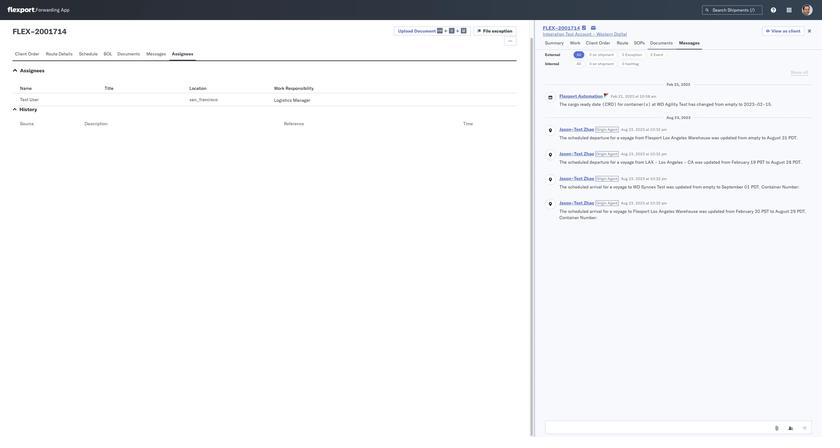 Task type: describe. For each thing, give the bounding box(es) containing it.
lax
[[646, 160, 654, 165]]

upload document
[[399, 28, 436, 34]]

1 horizontal spatial client order button
[[584, 37, 615, 50]]

10:58
[[640, 94, 651, 99]]

san_francisco
[[190, 97, 218, 103]]

all button for internal
[[574, 60, 585, 68]]

the for the scheduled departure for a voyage from lax - los angeles - ca was updated from february 19 pst to august 28 pdt.
[[560, 160, 567, 165]]

history button
[[19, 106, 37, 113]]

upload document button
[[394, 26, 471, 36]]

agility
[[666, 102, 679, 107]]

bol
[[104, 51, 112, 57]]

10:32 for empty
[[651, 127, 661, 132]]

23, for updated
[[629, 152, 635, 157]]

pdt. inside the scheduled arrival for a voyage to flexport los angeles warehouse was updated from february 20 pst to august 29 pdt. container number:
[[798, 209, 807, 215]]

jason-test zhao origin agent for the scheduled arrival for a voyage to flexport los angeles warehouse was updated from february 20 pst to august 29 pdt. container number:
[[560, 201, 618, 206]]

- right lax on the right top
[[656, 160, 658, 165]]

origin for the scheduled arrival for a voyage to flexport los angeles warehouse was updated from february 20 pst to august 29 pdt. container number:
[[597, 201, 607, 206]]

jason-test zhao origin agent for the scheduled departure for a voyage from flexport los angeles warehouse was updated from empty to august 31 pdt.
[[560, 127, 618, 132]]

number: inside the scheduled arrival for a voyage to flexport los angeles warehouse was updated from february 20 pst to august 29 pdt. container number:
[[581, 215, 598, 221]]

source
[[20, 121, 34, 127]]

0 vertical spatial august
[[768, 135, 782, 141]]

pm for february
[[662, 201, 668, 206]]

as
[[784, 28, 788, 34]]

ready
[[581, 102, 592, 107]]

0 horizontal spatial messages button
[[144, 48, 170, 61]]

origin for the scheduled arrival for a voyage to wd synnex test was updated from empty to september 01 pdt. container number:
[[597, 176, 607, 181]]

aug for the scheduled departure for a voyage from lax - los angeles - ca was updated from february 19 pst to august 28 pdt.
[[622, 152, 628, 157]]

1 vertical spatial order
[[28, 51, 39, 57]]

a for the scheduled arrival for a voyage to flexport los angeles warehouse was updated from february 20 pst to august 29 pdt. container number:
[[610, 209, 613, 215]]

voyage for the scheduled arrival for a voyage to flexport los angeles warehouse was updated from february 20 pst to august 29 pdt. container number:
[[614, 209, 627, 215]]

- left ca
[[685, 160, 687, 165]]

february inside the scheduled arrival for a voyage to flexport los angeles warehouse was updated from february 20 pst to august 29 pdt. container number:
[[737, 209, 754, 215]]

origin for the scheduled departure for a voyage from lax - los angeles - ca was updated from february 19 pst to august 28 pdt.
[[597, 152, 607, 157]]

29
[[791, 209, 797, 215]]

23, for february
[[629, 201, 635, 206]]

messages for messages button to the left
[[146, 51, 166, 57]]

time
[[464, 121, 473, 127]]

shipment for 0 exception
[[599, 52, 614, 57]]

1 vertical spatial client
[[15, 51, 27, 57]]

from inside the scheduled arrival for a voyage to flexport los angeles warehouse was updated from february 20 pst to august 29 pdt. container number:
[[726, 209, 736, 215]]

jason- for the scheduled arrival for a voyage to wd synnex test was updated from empty to september 01 pdt. container number:
[[560, 176, 575, 182]]

2023 for the scheduled arrival for a voyage to wd synnex test was updated from empty to september 01 pdt. container number:
[[636, 176, 646, 181]]

5
[[651, 52, 653, 57]]

automation
[[579, 93, 603, 99]]

21, for feb 21, 2023
[[675, 82, 681, 87]]

the for the scheduled arrival for a voyage to flexport los angeles warehouse was updated from february 20 pst to august 29 pdt. container number:
[[560, 209, 567, 215]]

1 vertical spatial wd
[[634, 184, 641, 190]]

0 horizontal spatial documents button
[[115, 48, 144, 61]]

pm for to
[[662, 176, 668, 181]]

jason-test zhao origin agent for the scheduled arrival for a voyage to wd synnex test was updated from empty to september 01 pdt. container number:
[[560, 176, 618, 182]]

synnex
[[642, 184, 656, 190]]

title
[[105, 86, 114, 91]]

aug 23, 2023 at 10:32 pm for february
[[622, 201, 668, 206]]

route for route details
[[46, 51, 58, 57]]

bol button
[[101, 48, 115, 61]]

departure for the scheduled departure for a voyage from flexport los angeles warehouse was updated from empty to august 31 pdt.
[[590, 135, 610, 141]]

forwarding
[[36, 7, 60, 13]]

flexport automation button
[[560, 93, 603, 99]]

0 horizontal spatial empty
[[704, 184, 716, 190]]

digital
[[615, 31, 628, 37]]

zhao for the scheduled arrival for a voyage to flexport los angeles warehouse was updated from february 20 pst to august 29 pdt. container number:
[[584, 201, 595, 206]]

route details
[[46, 51, 73, 57]]

jason- for the scheduled departure for a voyage from flexport los angeles warehouse was updated from empty to august 31 pdt.
[[560, 127, 575, 132]]

scheduled for the scheduled arrival for a voyage to flexport los angeles warehouse was updated from february 20 pst to august 29 pdt. container number:
[[569, 209, 589, 215]]

1 vertical spatial los
[[659, 160, 666, 165]]

agent for the scheduled arrival for a voyage to flexport los angeles warehouse was updated from february 20 pst to august 29 pdt. container number:
[[608, 201, 618, 206]]

10:32 for february
[[651, 201, 661, 206]]

has
[[689, 102, 696, 107]]

hashtag
[[626, 61, 640, 66]]

pdt. right 31
[[789, 135, 799, 141]]

schedule button
[[77, 48, 101, 61]]

1 vertical spatial client order
[[15, 51, 39, 57]]

the scheduled departure for a voyage from lax - los angeles - ca was updated from february 19 pst to august 28 pdt.
[[560, 160, 803, 165]]

0 vertical spatial number:
[[783, 184, 800, 190]]

2023 for the cargo ready date (crd) for container(s)  at wd agility test has changed from empty to 2023-02-15.
[[626, 94, 635, 99]]

client
[[789, 28, 801, 34]]

feb 21, 2023 at 10:58 am
[[612, 94, 657, 99]]

angeles for to
[[659, 209, 675, 215]]

assignees inside button
[[172, 51, 193, 57]]

0 vertical spatial order
[[600, 40, 611, 46]]

5 event
[[651, 52, 664, 57]]

work button
[[568, 37, 584, 50]]

flex-2001714
[[543, 25, 581, 31]]

for for the scheduled departure for a voyage from lax - los angeles - ca was updated from february 19 pst to august 28 pdt.
[[611, 160, 616, 165]]

work responsibility
[[274, 86, 314, 91]]

ca
[[688, 160, 694, 165]]

arrival for the scheduled arrival for a voyage to wd synnex test was updated from empty to september 01 pdt. container number:
[[590, 184, 603, 190]]

location
[[190, 86, 207, 91]]

jason- for the scheduled departure for a voyage from lax - los angeles - ca was updated from february 19 pst to august 28 pdt.
[[560, 151, 575, 157]]

aug 23, 2023 at 10:32 pm for updated
[[622, 152, 668, 157]]

september
[[722, 184, 744, 190]]

internal
[[546, 61, 560, 66]]

angeles for from
[[672, 135, 688, 141]]

jason- for the scheduled arrival for a voyage to flexport los angeles warehouse was updated from february 20 pst to august 29 pdt. container number:
[[560, 201, 575, 206]]

feb 21, 2023
[[667, 82, 691, 87]]

pdt. right 01 at the right of the page
[[752, 184, 761, 190]]

0 vertical spatial february
[[732, 160, 750, 165]]

was inside the scheduled arrival for a voyage to flexport los angeles warehouse was updated from february 20 pst to august 29 pdt. container number:
[[700, 209, 708, 215]]

description
[[85, 121, 108, 127]]

sops button
[[632, 37, 648, 50]]

agent for the scheduled departure for a voyage from lax - los angeles - ca was updated from february 19 pst to august 28 pdt.
[[608, 152, 618, 157]]

21, for feb 21, 2023 at 10:58 am
[[619, 94, 625, 99]]

at down am
[[653, 102, 656, 107]]

23, for empty
[[629, 127, 635, 132]]

flex-
[[543, 25, 559, 31]]

15.
[[766, 102, 773, 107]]

logistics manager
[[274, 98, 311, 103]]

a for the scheduled departure for a voyage from lax - los angeles - ca was updated from february 19 pst to august 28 pdt.
[[618, 160, 620, 165]]

0 horizontal spatial documents
[[117, 51, 140, 57]]

warehouse for empty
[[689, 135, 711, 141]]

0 horizontal spatial client order button
[[13, 48, 43, 61]]

aug 23, 2023
[[667, 115, 691, 120]]

jason-test zhao button for the scheduled arrival for a voyage to wd synnex test was updated from empty to september 01 pdt. container number:
[[560, 176, 595, 182]]

summary button
[[543, 37, 568, 50]]

voyage for the scheduled departure for a voyage from flexport los angeles warehouse was updated from empty to august 31 pdt.
[[621, 135, 635, 141]]

container(s)
[[625, 102, 651, 107]]

cargo
[[569, 102, 579, 107]]

on for 0 hashtag
[[593, 61, 598, 66]]

0 vertical spatial container
[[762, 184, 782, 190]]

0 horizontal spatial 2001714
[[35, 27, 67, 36]]

integration test account - western digital link
[[543, 31, 628, 37]]

pst inside the scheduled arrival for a voyage to flexport los angeles warehouse was updated from february 20 pst to august 29 pdt. container number:
[[762, 209, 770, 215]]

schedule
[[79, 51, 98, 57]]

flexport. image
[[8, 7, 36, 13]]

0 exception
[[623, 52, 643, 57]]

date
[[593, 102, 602, 107]]

flexport for departure
[[646, 135, 662, 141]]

1 horizontal spatial 2001714
[[559, 25, 581, 31]]

history
[[19, 106, 37, 113]]

am
[[652, 94, 657, 99]]

the scheduled arrival for a voyage to flexport los angeles warehouse was updated from february 20 pst to august 29 pdt. container number:
[[560, 209, 807, 221]]

- inside integration test account - western digital link
[[593, 31, 596, 37]]

route for route
[[617, 40, 629, 46]]

manager
[[293, 98, 311, 103]]

all button for external
[[574, 51, 585, 59]]

integration
[[543, 31, 565, 37]]

name
[[20, 86, 32, 91]]

0 vertical spatial client order
[[587, 40, 611, 46]]

test user
[[20, 97, 39, 103]]

aug for the scheduled arrival for a voyage to flexport los angeles warehouse was updated from february 20 pst to august 29 pdt. container number:
[[622, 201, 628, 206]]

exception
[[492, 28, 513, 34]]

sops
[[635, 40, 645, 46]]

work for work
[[571, 40, 581, 46]]

zhao for the scheduled arrival for a voyage to wd synnex test was updated from empty to september 01 pdt. container number:
[[584, 176, 595, 182]]

file exception
[[484, 28, 513, 34]]

pm for updated
[[662, 152, 668, 157]]

0 hashtag
[[623, 61, 640, 66]]

changed
[[697, 102, 714, 107]]

2023 for the scheduled departure for a voyage from flexport los angeles warehouse was updated from empty to august 31 pdt.
[[636, 127, 646, 132]]

scheduled for the scheduled departure for a voyage from flexport los angeles warehouse was updated from empty to august 31 pdt.
[[569, 135, 589, 141]]

details
[[59, 51, 73, 57]]

departure for the scheduled departure for a voyage from lax - los angeles - ca was updated from february 19 pst to august 28 pdt.
[[590, 160, 610, 165]]



Task type: vqa. For each thing, say whether or not it's contained in the screenshot.
Assignee
no



Task type: locate. For each thing, give the bounding box(es) containing it.
arrival for the scheduled arrival for a voyage to flexport los angeles warehouse was updated from february 20 pst to august 29 pdt. container number:
[[590, 209, 603, 215]]

2 departure from the top
[[590, 160, 610, 165]]

1 vertical spatial angeles
[[668, 160, 683, 165]]

account
[[576, 31, 592, 37]]

1 jason-test zhao button from the top
[[560, 127, 595, 132]]

1 horizontal spatial assignees
[[172, 51, 193, 57]]

01
[[745, 184, 751, 190]]

1 vertical spatial work
[[274, 86, 285, 91]]

2 vertical spatial los
[[651, 209, 658, 215]]

3 10:32 from the top
[[651, 176, 661, 181]]

route down digital
[[617, 40, 629, 46]]

1 all button from the top
[[574, 51, 585, 59]]

1 the from the top
[[560, 102, 567, 107]]

- left western
[[593, 31, 596, 37]]

23,
[[675, 115, 681, 120], [629, 127, 635, 132], [629, 152, 635, 157], [629, 176, 635, 181], [629, 201, 635, 206]]

los down aug 23, 2023
[[664, 135, 671, 141]]

client order down western
[[587, 40, 611, 46]]

0 vertical spatial 21,
[[675, 82, 681, 87]]

0 vertical spatial flexport
[[560, 93, 578, 99]]

0 on shipment left 0 hashtag
[[590, 61, 614, 66]]

1 vertical spatial shipment
[[599, 61, 614, 66]]

updated inside the scheduled arrival for a voyage to flexport los angeles warehouse was updated from february 20 pst to august 29 pdt. container number:
[[709, 209, 725, 215]]

0 horizontal spatial container
[[560, 215, 580, 221]]

warehouse for february
[[676, 209, 699, 215]]

-
[[30, 27, 35, 36], [593, 31, 596, 37], [656, 160, 658, 165], [685, 160, 687, 165]]

arrival inside the scheduled arrival for a voyage to flexport los angeles warehouse was updated from february 20 pst to august 29 pdt. container number:
[[590, 209, 603, 215]]

event
[[654, 52, 664, 57]]

the
[[560, 102, 567, 107], [560, 135, 567, 141], [560, 160, 567, 165], [560, 184, 567, 190], [560, 209, 567, 215]]

the scheduled departure for a voyage from flexport los angeles warehouse was updated from empty to august 31 pdt.
[[560, 135, 799, 141]]

jason-
[[560, 127, 575, 132], [560, 151, 575, 157], [560, 176, 575, 182], [560, 201, 575, 206]]

10:32 down the synnex
[[651, 201, 661, 206]]

scheduled inside the scheduled arrival for a voyage to flexport los angeles warehouse was updated from february 20 pst to august 29 pdt. container number:
[[569, 209, 589, 215]]

client down flex
[[15, 51, 27, 57]]

origin for the scheduled departure for a voyage from flexport los angeles warehouse was updated from empty to august 31 pdt.
[[597, 127, 607, 132]]

1 horizontal spatial messages button
[[677, 37, 703, 50]]

1 horizontal spatial container
[[762, 184, 782, 190]]

3 jason-test zhao button from the top
[[560, 176, 595, 182]]

1 vertical spatial 0 on shipment
[[590, 61, 614, 66]]

feb for feb 21, 2023 at 10:58 am
[[612, 94, 618, 99]]

empty for august
[[749, 135, 761, 141]]

pm up the scheduled departure for a voyage from lax - los angeles - ca was updated from february 19 pst to august 28 pdt.
[[662, 152, 668, 157]]

1 vertical spatial flexport
[[646, 135, 662, 141]]

1 on from the top
[[593, 52, 598, 57]]

zhao for the scheduled departure for a voyage from flexport los angeles warehouse was updated from empty to august 31 pdt.
[[584, 127, 595, 132]]

client down integration test account - western digital link at the right
[[587, 40, 598, 46]]

1 horizontal spatial wd
[[658, 102, 665, 107]]

jason-test zhao button
[[560, 127, 595, 132], [560, 151, 595, 157], [560, 176, 595, 182], [560, 201, 595, 206]]

pm for empty
[[662, 127, 668, 132]]

empty
[[726, 102, 738, 107], [749, 135, 761, 141], [704, 184, 716, 190]]

2 jason- from the top
[[560, 151, 575, 157]]

2 all button from the top
[[574, 60, 585, 68]]

1 horizontal spatial order
[[600, 40, 611, 46]]

work down account
[[571, 40, 581, 46]]

august left 31
[[768, 135, 782, 141]]

0 vertical spatial work
[[571, 40, 581, 46]]

route left details
[[46, 51, 58, 57]]

3 aug 23, 2023 at 10:32 pm from the top
[[622, 176, 668, 181]]

1 10:32 from the top
[[651, 127, 661, 132]]

0 vertical spatial los
[[664, 135, 671, 141]]

1 horizontal spatial empty
[[726, 102, 738, 107]]

zhao for the scheduled departure for a voyage from lax - los angeles - ca was updated from february 19 pst to august 28 pdt.
[[584, 151, 595, 157]]

4 pm from the top
[[662, 201, 668, 206]]

february left 19
[[732, 160, 750, 165]]

1 vertical spatial on
[[593, 61, 598, 66]]

2 all from the top
[[577, 61, 582, 66]]

1 vertical spatial assignees
[[20, 67, 45, 74]]

2001714 up account
[[559, 25, 581, 31]]

1 vertical spatial departure
[[590, 160, 610, 165]]

2 aug 23, 2023 at 10:32 pm from the top
[[622, 152, 668, 157]]

0 horizontal spatial wd
[[634, 184, 641, 190]]

a inside the scheduled arrival for a voyage to flexport los angeles warehouse was updated from february 20 pst to august 29 pdt. container number:
[[610, 209, 613, 215]]

(crd)
[[603, 102, 617, 107]]

exception
[[626, 52, 643, 57]]

all for external
[[577, 52, 582, 57]]

for for the scheduled arrival for a voyage to wd synnex test was updated from empty to september 01 pdt. container number:
[[604, 184, 609, 190]]

0 vertical spatial feb
[[667, 82, 674, 87]]

0 horizontal spatial assignees button
[[20, 67, 45, 74]]

10:32 up the scheduled departure for a voyage from flexport los angeles warehouse was updated from empty to august 31 pdt.
[[651, 127, 661, 132]]

1 horizontal spatial client
[[587, 40, 598, 46]]

work inside work button
[[571, 40, 581, 46]]

2023 for the scheduled arrival for a voyage to flexport los angeles warehouse was updated from february 20 pst to august 29 pdt. container number:
[[636, 201, 646, 206]]

1 horizontal spatial client order
[[587, 40, 611, 46]]

aug 23, 2023 at 10:32 pm for to
[[622, 176, 668, 181]]

wd
[[658, 102, 665, 107], [634, 184, 641, 190]]

at up the synnex
[[646, 176, 650, 181]]

voyage inside the scheduled arrival for a voyage to flexport los angeles warehouse was updated from february 20 pst to august 29 pdt. container number:
[[614, 209, 627, 215]]

0 vertical spatial messages
[[680, 40, 700, 46]]

0 vertical spatial route
[[617, 40, 629, 46]]

4 zhao from the top
[[584, 201, 595, 206]]

0 vertical spatial shipment
[[599, 52, 614, 57]]

responsibility
[[286, 86, 314, 91]]

02-
[[758, 102, 766, 107]]

angeles down the scheduled arrival for a voyage to wd synnex test was updated from empty to september 01 pdt. container number:
[[659, 209, 675, 215]]

1 vertical spatial all
[[577, 61, 582, 66]]

documents button right bol
[[115, 48, 144, 61]]

forwarding app
[[36, 7, 70, 13]]

0 vertical spatial angeles
[[672, 135, 688, 141]]

aug for the scheduled arrival for a voyage to wd synnex test was updated from empty to september 01 pdt. container number:
[[622, 176, 628, 181]]

2 pm from the top
[[662, 152, 668, 157]]

2023-
[[744, 102, 758, 107]]

flex
[[13, 27, 30, 36]]

wd left the synnex
[[634, 184, 641, 190]]

3 scheduled from the top
[[569, 184, 589, 190]]

test
[[566, 31, 574, 37], [20, 97, 28, 103], [680, 102, 688, 107], [574, 127, 583, 132], [574, 151, 583, 157], [574, 176, 583, 182], [658, 184, 666, 190], [574, 201, 583, 206]]

arrival
[[590, 184, 603, 190], [590, 209, 603, 215]]

1 jason- from the top
[[560, 127, 575, 132]]

1 vertical spatial messages
[[146, 51, 166, 57]]

3 jason- from the top
[[560, 176, 575, 182]]

work for work responsibility
[[274, 86, 285, 91]]

1 pm from the top
[[662, 127, 668, 132]]

reference
[[284, 121, 304, 127]]

4 jason-test zhao button from the top
[[560, 201, 595, 206]]

app
[[61, 7, 70, 13]]

1 horizontal spatial work
[[571, 40, 581, 46]]

23, for to
[[629, 176, 635, 181]]

2001714 down 'forwarding app'
[[35, 27, 67, 36]]

pm up the scheduled arrival for a voyage to flexport los angeles warehouse was updated from february 20 pst to august 29 pdt. container number:
[[662, 201, 668, 206]]

the cargo ready date (crd) for container(s)  at wd agility test has changed from empty to 2023-02-15.
[[560, 102, 773, 107]]

1 vertical spatial assignees button
[[20, 67, 45, 74]]

1 horizontal spatial 21,
[[675, 82, 681, 87]]

19
[[751, 160, 757, 165]]

1 arrival from the top
[[590, 184, 603, 190]]

departure
[[590, 135, 610, 141], [590, 160, 610, 165]]

1 vertical spatial route
[[46, 51, 58, 57]]

flexport down the synnex
[[634, 209, 650, 215]]

jason-test zhao origin agent
[[560, 127, 618, 132], [560, 151, 618, 157], [560, 176, 618, 182], [560, 201, 618, 206]]

0 horizontal spatial client
[[15, 51, 27, 57]]

warehouse
[[689, 135, 711, 141], [676, 209, 699, 215]]

aug 23, 2023 at 10:32 pm down the synnex
[[622, 201, 668, 206]]

10:32 up lax on the right top
[[651, 152, 661, 157]]

0 vertical spatial pst
[[758, 160, 766, 165]]

los for from
[[664, 135, 671, 141]]

3 origin from the top
[[597, 176, 607, 181]]

2 zhao from the top
[[584, 151, 595, 157]]

jason-test zhao button for the scheduled arrival for a voyage to flexport los angeles warehouse was updated from february 20 pst to august 29 pdt. container number:
[[560, 201, 595, 206]]

container inside the scheduled arrival for a voyage to flexport los angeles warehouse was updated from february 20 pst to august 29 pdt. container number:
[[560, 215, 580, 221]]

0 vertical spatial warehouse
[[689, 135, 711, 141]]

client order down flex
[[15, 51, 39, 57]]

4 scheduled from the top
[[569, 209, 589, 215]]

at up lax on the right top
[[646, 152, 650, 157]]

work up the logistics
[[274, 86, 285, 91]]

route
[[617, 40, 629, 46], [46, 51, 58, 57]]

pdt.
[[789, 135, 799, 141], [793, 160, 803, 165], [752, 184, 761, 190], [798, 209, 807, 215]]

user
[[30, 97, 39, 103]]

2 vertical spatial empty
[[704, 184, 716, 190]]

4 jason- from the top
[[560, 201, 575, 206]]

1 origin from the top
[[597, 127, 607, 132]]

10:32 up the synnex
[[651, 176, 661, 181]]

pst
[[758, 160, 766, 165], [762, 209, 770, 215]]

at for the scheduled departure for a voyage from lax - los angeles - ca was updated from february 19 pst to august 28 pdt.
[[646, 152, 650, 157]]

at left 10:58
[[636, 94, 639, 99]]

1 vertical spatial number:
[[581, 215, 598, 221]]

3 jason-test zhao origin agent from the top
[[560, 176, 618, 182]]

the scheduled arrival for a voyage to wd synnex test was updated from empty to september 01 pdt. container number:
[[560, 184, 800, 190]]

empty left the september
[[704, 184, 716, 190]]

1 all from the top
[[577, 52, 582, 57]]

shipment down western
[[599, 52, 614, 57]]

at for the scheduled arrival for a voyage to wd synnex test was updated from empty to september 01 pdt. container number:
[[646, 176, 650, 181]]

0 horizontal spatial work
[[274, 86, 285, 91]]

february left the 20
[[737, 209, 754, 215]]

los inside the scheduled arrival for a voyage to flexport los angeles warehouse was updated from february 20 pst to august 29 pdt. container number:
[[651, 209, 658, 215]]

0 horizontal spatial route
[[46, 51, 58, 57]]

1 vertical spatial february
[[737, 209, 754, 215]]

a
[[618, 135, 620, 141], [618, 160, 620, 165], [610, 184, 613, 190], [610, 209, 613, 215]]

1 zhao from the top
[[584, 127, 595, 132]]

order down flex - 2001714
[[28, 51, 39, 57]]

for for the scheduled departure for a voyage from flexport los angeles warehouse was updated from empty to august 31 pdt.
[[611, 135, 616, 141]]

for for the scheduled arrival for a voyage to flexport los angeles warehouse was updated from february 20 pst to august 29 pdt. container number:
[[604, 209, 609, 215]]

1 horizontal spatial messages
[[680, 40, 700, 46]]

4 jason-test zhao origin agent from the top
[[560, 201, 618, 206]]

1 departure from the top
[[590, 135, 610, 141]]

forwarding app link
[[8, 7, 70, 13]]

the for the scheduled arrival for a voyage to wd synnex test was updated from empty to september 01 pdt. container number:
[[560, 184, 567, 190]]

route button
[[615, 37, 632, 50]]

at for the scheduled departure for a voyage from flexport los angeles warehouse was updated from empty to august 31 pdt.
[[646, 127, 650, 132]]

flexport
[[560, 93, 578, 99], [646, 135, 662, 141], [634, 209, 650, 215]]

1 shipment from the top
[[599, 52, 614, 57]]

0 vertical spatial arrival
[[590, 184, 603, 190]]

3 agent from the top
[[608, 176, 618, 181]]

documents up event
[[651, 40, 674, 46]]

pm up the scheduled arrival for a voyage to wd synnex test was updated from empty to september 01 pdt. container number:
[[662, 176, 668, 181]]

1 horizontal spatial number:
[[783, 184, 800, 190]]

wd left agility
[[658, 102, 665, 107]]

summary
[[546, 40, 564, 46]]

1 vertical spatial documents
[[117, 51, 140, 57]]

21, left 10:58
[[619, 94, 625, 99]]

flexport for arrival
[[634, 209, 650, 215]]

1 vertical spatial arrival
[[590, 209, 603, 215]]

0 vertical spatial all
[[577, 52, 582, 57]]

1 horizontal spatial feb
[[667, 82, 674, 87]]

0 vertical spatial empty
[[726, 102, 738, 107]]

2 origin from the top
[[597, 152, 607, 157]]

0
[[590, 52, 592, 57], [623, 52, 625, 57], [590, 61, 592, 66], [623, 61, 625, 66]]

all button
[[574, 51, 585, 59], [574, 60, 585, 68]]

Search Shipments (/) text field
[[703, 5, 763, 15]]

documents right bol button
[[117, 51, 140, 57]]

updated
[[721, 135, 738, 141], [704, 160, 721, 165], [676, 184, 692, 190], [709, 209, 725, 215]]

2 vertical spatial angeles
[[659, 209, 675, 215]]

0 horizontal spatial 21,
[[619, 94, 625, 99]]

1 vertical spatial all button
[[574, 60, 585, 68]]

aug 23, 2023 at 10:32 pm down 'container(s)' at the top right of the page
[[622, 127, 668, 132]]

jason-test zhao button for the scheduled departure for a voyage from flexport los angeles warehouse was updated from empty to august 31 pdt.
[[560, 127, 595, 132]]

0 on shipment for 0 hashtag
[[590, 61, 614, 66]]

messages for messages button to the right
[[680, 40, 700, 46]]

3 pm from the top
[[662, 176, 668, 181]]

10:32 for updated
[[651, 152, 661, 157]]

client order button down flex
[[13, 48, 43, 61]]

0 horizontal spatial number:
[[581, 215, 598, 221]]

0 horizontal spatial assignees
[[20, 67, 45, 74]]

august inside the scheduled arrival for a voyage to flexport los angeles warehouse was updated from february 20 pst to august 29 pdt. container number:
[[776, 209, 790, 215]]

voyage for the scheduled departure for a voyage from lax - los angeles - ca was updated from february 19 pst to august 28 pdt.
[[621, 160, 635, 165]]

2 scheduled from the top
[[569, 160, 589, 165]]

external
[[546, 52, 561, 57]]

0 horizontal spatial client order
[[15, 51, 39, 57]]

2 jason-test zhao origin agent from the top
[[560, 151, 618, 157]]

1 horizontal spatial assignees button
[[170, 48, 196, 61]]

2 agent from the top
[[608, 152, 618, 157]]

empty left 2023-
[[726, 102, 738, 107]]

view as client button
[[763, 26, 805, 36]]

1 vertical spatial empty
[[749, 135, 761, 141]]

2 0 on shipment from the top
[[590, 61, 614, 66]]

flexport inside the scheduled arrival for a voyage to flexport los angeles warehouse was updated from february 20 pst to august 29 pdt. container number:
[[634, 209, 650, 215]]

document
[[415, 28, 436, 34]]

1 scheduled from the top
[[569, 135, 589, 141]]

10:32 for to
[[651, 176, 661, 181]]

empty up 19
[[749, 135, 761, 141]]

client order button down western
[[584, 37, 615, 50]]

aug for the scheduled departure for a voyage from flexport los angeles warehouse was updated from empty to august 31 pdt.
[[622, 127, 628, 132]]

2 vertical spatial august
[[776, 209, 790, 215]]

view as client
[[772, 28, 801, 34]]

feb up agility
[[667, 82, 674, 87]]

0 on shipment
[[590, 52, 614, 57], [590, 61, 614, 66]]

1 vertical spatial pst
[[762, 209, 770, 215]]

scheduled
[[569, 135, 589, 141], [569, 160, 589, 165], [569, 184, 589, 190], [569, 209, 589, 215]]

1 0 on shipment from the top
[[590, 52, 614, 57]]

2023 for the scheduled departure for a voyage from lax - los angeles - ca was updated from february 19 pst to august 28 pdt.
[[636, 152, 646, 157]]

at for the scheduled arrival for a voyage to flexport los angeles warehouse was updated from february 20 pst to august 29 pdt. container number:
[[646, 201, 650, 206]]

flex - 2001714
[[13, 27, 67, 36]]

5 the from the top
[[560, 209, 567, 215]]

2 shipment from the top
[[599, 61, 614, 66]]

21, up agility
[[675, 82, 681, 87]]

the inside the scheduled arrival for a voyage to flexport los angeles warehouse was updated from february 20 pst to august 29 pdt. container number:
[[560, 209, 567, 215]]

1 aug 23, 2023 at 10:32 pm from the top
[[622, 127, 668, 132]]

shipment for 0 hashtag
[[599, 61, 614, 66]]

at
[[636, 94, 639, 99], [653, 102, 656, 107], [646, 127, 650, 132], [646, 152, 650, 157], [646, 176, 650, 181], [646, 201, 650, 206]]

pdt. right 28
[[793, 160, 803, 165]]

at down the synnex
[[646, 201, 650, 206]]

pst right the 20
[[762, 209, 770, 215]]

4 10:32 from the top
[[651, 201, 661, 206]]

2 vertical spatial flexport
[[634, 209, 650, 215]]

agent for the scheduled departure for a voyage from flexport los angeles warehouse was updated from empty to august 31 pdt.
[[608, 127, 618, 132]]

2023
[[682, 82, 691, 87], [626, 94, 635, 99], [682, 115, 691, 120], [636, 127, 646, 132], [636, 152, 646, 157], [636, 176, 646, 181], [636, 201, 646, 206]]

angeles left ca
[[668, 160, 683, 165]]

los right lax on the right top
[[659, 160, 666, 165]]

0 horizontal spatial order
[[28, 51, 39, 57]]

aug 23, 2023 at 10:32 pm up the synnex
[[622, 176, 668, 181]]

pdt. right '29'
[[798, 209, 807, 215]]

flexport automation
[[560, 93, 603, 99]]

flex-2001714 link
[[543, 25, 581, 31]]

1 horizontal spatial route
[[617, 40, 629, 46]]

empty for 2023-
[[726, 102, 738, 107]]

1 vertical spatial container
[[560, 215, 580, 221]]

a for the scheduled arrival for a voyage to wd synnex test was updated from empty to september 01 pdt. container number:
[[610, 184, 613, 190]]

the for the cargo ready date (crd) for container(s)  at wd agility test has changed from empty to 2023-02-15.
[[560, 102, 567, 107]]

view
[[772, 28, 782, 34]]

aug 23, 2023 at 10:32 pm
[[622, 127, 668, 132], [622, 152, 668, 157], [622, 176, 668, 181], [622, 201, 668, 206]]

0 vertical spatial assignees
[[172, 51, 193, 57]]

2 on from the top
[[593, 61, 598, 66]]

1 vertical spatial feb
[[612, 94, 618, 99]]

0 vertical spatial client
[[587, 40, 598, 46]]

order down western
[[600, 40, 611, 46]]

documents button
[[648, 37, 677, 50], [115, 48, 144, 61]]

1 vertical spatial 21,
[[619, 94, 625, 99]]

- down forwarding app link
[[30, 27, 35, 36]]

all for internal
[[577, 61, 582, 66]]

from
[[716, 102, 725, 107], [636, 135, 645, 141], [739, 135, 748, 141], [636, 160, 645, 165], [722, 160, 731, 165], [693, 184, 703, 190], [726, 209, 736, 215]]

3 the from the top
[[560, 160, 567, 165]]

flexport up lax on the right top
[[646, 135, 662, 141]]

0 horizontal spatial messages
[[146, 51, 166, 57]]

voyage for the scheduled arrival for a voyage to wd synnex test was updated from empty to september 01 pdt. container number:
[[614, 184, 627, 190]]

documents
[[651, 40, 674, 46], [117, 51, 140, 57]]

4 agent from the top
[[608, 201, 618, 206]]

for inside the scheduled arrival for a voyage to flexport los angeles warehouse was updated from february 20 pst to august 29 pdt. container number:
[[604, 209, 609, 215]]

on
[[593, 52, 598, 57], [593, 61, 598, 66]]

aug 23, 2023 at 10:32 pm up lax on the right top
[[622, 152, 668, 157]]

0 on shipment for 0 exception
[[590, 52, 614, 57]]

0 horizontal spatial feb
[[612, 94, 618, 99]]

1 jason-test zhao origin agent from the top
[[560, 127, 618, 132]]

upload
[[399, 28, 414, 34]]

2 10:32 from the top
[[651, 152, 661, 157]]

None text field
[[546, 421, 813, 435]]

flexport up cargo
[[560, 93, 578, 99]]

0 vertical spatial on
[[593, 52, 598, 57]]

1 vertical spatial warehouse
[[676, 209, 699, 215]]

feb for feb 21, 2023
[[667, 82, 674, 87]]

scheduled for the scheduled arrival for a voyage to wd synnex test was updated from empty to september 01 pdt. container number:
[[569, 184, 589, 190]]

august left '29'
[[776, 209, 790, 215]]

at down 'container(s)' at the top right of the page
[[646, 127, 650, 132]]

on for 0 exception
[[593, 52, 598, 57]]

warehouse inside the scheduled arrival for a voyage to flexport los angeles warehouse was updated from february 20 pst to august 29 pdt. container number:
[[676, 209, 699, 215]]

warehouse up ca
[[689, 135, 711, 141]]

angeles inside the scheduled arrival for a voyage to flexport los angeles warehouse was updated from february 20 pst to august 29 pdt. container number:
[[659, 209, 675, 215]]

0 vertical spatial departure
[[590, 135, 610, 141]]

angeles down aug 23, 2023
[[672, 135, 688, 141]]

integration test account - western digital
[[543, 31, 628, 37]]

2 the from the top
[[560, 135, 567, 141]]

0 vertical spatial wd
[[658, 102, 665, 107]]

2 jason-test zhao button from the top
[[560, 151, 595, 157]]

4 the from the top
[[560, 184, 567, 190]]

20
[[756, 209, 761, 215]]

4 aug 23, 2023 at 10:32 pm from the top
[[622, 201, 668, 206]]

order
[[600, 40, 611, 46], [28, 51, 39, 57]]

february
[[732, 160, 750, 165], [737, 209, 754, 215]]

los for to
[[651, 209, 658, 215]]

western
[[597, 31, 614, 37]]

feb up (crd)
[[612, 94, 618, 99]]

scheduled for the scheduled departure for a voyage from lax - los angeles - ca was updated from february 19 pst to august 28 pdt.
[[569, 160, 589, 165]]

1 agent from the top
[[608, 127, 618, 132]]

pm up the scheduled departure for a voyage from flexport los angeles warehouse was updated from empty to august 31 pdt.
[[662, 127, 668, 132]]

logistics
[[274, 98, 292, 103]]

warehouse down the scheduled arrival for a voyage to wd synnex test was updated from empty to september 01 pdt. container number:
[[676, 209, 699, 215]]

august left 28
[[772, 160, 786, 165]]

aug
[[667, 115, 674, 120], [622, 127, 628, 132], [622, 152, 628, 157], [622, 176, 628, 181], [622, 201, 628, 206]]

angeles
[[672, 135, 688, 141], [668, 160, 683, 165], [659, 209, 675, 215]]

documents button up event
[[648, 37, 677, 50]]

0 vertical spatial documents
[[651, 40, 674, 46]]

jason-test zhao button for the scheduled departure for a voyage from lax - los angeles - ca was updated from february 19 pst to august 28 pdt.
[[560, 151, 595, 157]]

route details button
[[43, 48, 77, 61]]

2 arrival from the top
[[590, 209, 603, 215]]

4 origin from the top
[[597, 201, 607, 206]]

file
[[484, 28, 491, 34]]

at for the cargo ready date (crd) for container(s)  at wd agility test has changed from empty to 2023-02-15.
[[636, 94, 639, 99]]

shipment
[[599, 52, 614, 57], [599, 61, 614, 66]]

0 vertical spatial all button
[[574, 51, 585, 59]]

1 horizontal spatial documents button
[[648, 37, 677, 50]]

0 vertical spatial 0 on shipment
[[590, 52, 614, 57]]

a for the scheduled departure for a voyage from flexport los angeles warehouse was updated from empty to august 31 pdt.
[[618, 135, 620, 141]]

jason-test zhao origin agent for the scheduled departure for a voyage from lax - los angeles - ca was updated from february 19 pst to august 28 pdt.
[[560, 151, 618, 157]]

file exception button
[[474, 26, 517, 36], [474, 26, 517, 36]]

3 zhao from the top
[[584, 176, 595, 182]]

28
[[787, 160, 792, 165]]

los down the synnex
[[651, 209, 658, 215]]

pst right 19
[[758, 160, 766, 165]]

aug 23, 2023 at 10:32 pm for empty
[[622, 127, 668, 132]]

agent for the scheduled arrival for a voyage to wd synnex test was updated from empty to september 01 pdt. container number:
[[608, 176, 618, 181]]

the for the scheduled departure for a voyage from flexport los angeles warehouse was updated from empty to august 31 pdt.
[[560, 135, 567, 141]]

0 on shipment down western
[[590, 52, 614, 57]]

31
[[783, 135, 788, 141]]

1 vertical spatial august
[[772, 160, 786, 165]]

2 horizontal spatial empty
[[749, 135, 761, 141]]

shipment left 0 hashtag
[[599, 61, 614, 66]]



